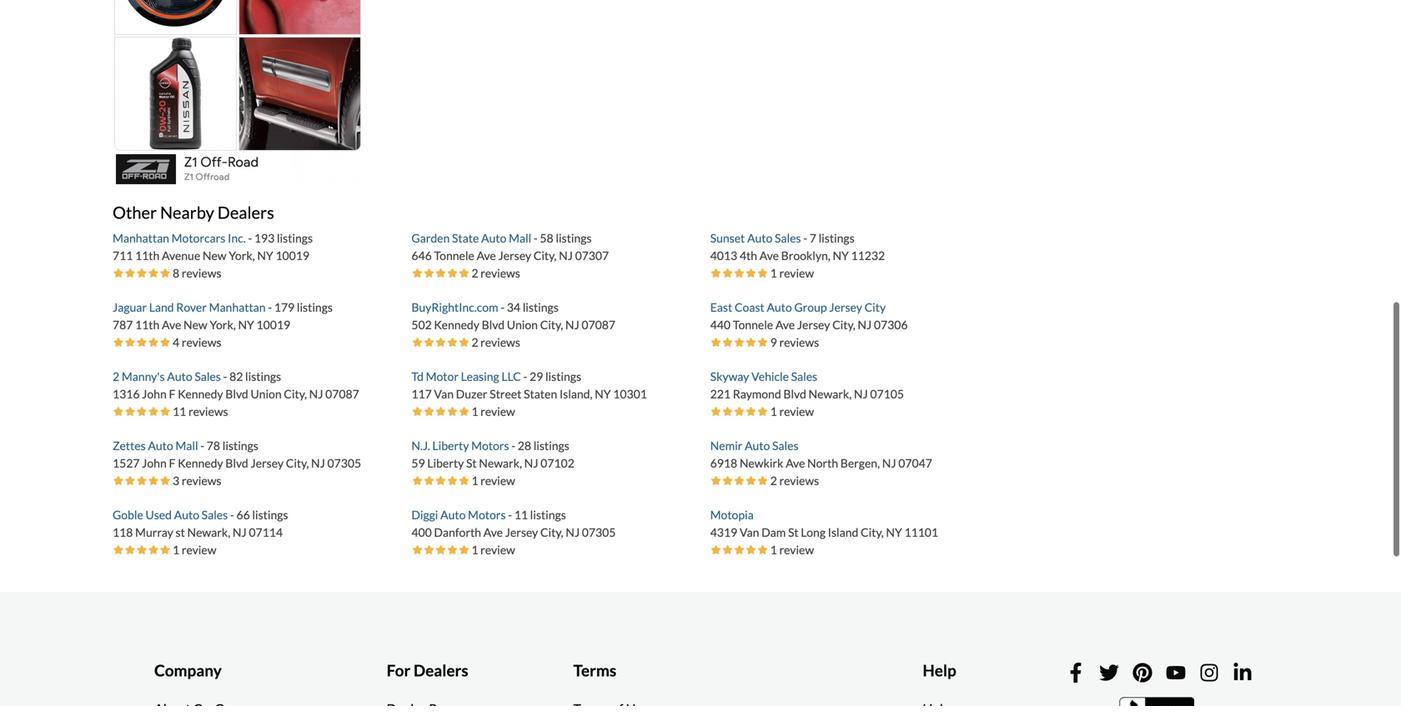 Task type: vqa. For each thing, say whether or not it's contained in the screenshot.
topmost The York,
yes



Task type: locate. For each thing, give the bounding box(es) containing it.
sales for sunset auto sales - 7 listings
[[775, 231, 802, 246]]

ny
[[257, 249, 274, 263], [833, 249, 849, 263], [238, 318, 254, 332], [595, 387, 611, 402], [887, 526, 903, 540]]

york,
[[229, 249, 255, 263], [210, 318, 236, 332]]

1 vertical spatial tonnele
[[733, 318, 774, 332]]

1 review down 400 danforth ave jersey city, nj 07305
[[472, 543, 516, 558]]

2 reviews for jersey
[[472, 266, 521, 281]]

07105
[[871, 387, 905, 402]]

1527 john f kennedy blvd jersey city, nj 07305
[[113, 457, 361, 471]]

st
[[466, 457, 477, 471], [789, 526, 799, 540]]

2 reviews down 502 kennedy blvd union city, nj 07087
[[472, 336, 521, 350]]

1 review down 118 murray st newark, nj 07114
[[173, 543, 217, 558]]

llc
[[502, 370, 521, 384]]

advertisement region
[[113, 0, 363, 188]]

state
[[452, 231, 479, 246]]

2 vertical spatial newark,
[[187, 526, 230, 540]]

0 vertical spatial union
[[507, 318, 538, 332]]

motors for st
[[472, 439, 509, 453]]

land
[[149, 301, 174, 315]]

duzer
[[456, 387, 488, 402]]

dealers
[[218, 203, 274, 223], [414, 662, 469, 681]]

1 vertical spatial kennedy
[[178, 387, 223, 402]]

sales
[[775, 231, 802, 246], [195, 370, 221, 384], [792, 370, 818, 384], [773, 439, 799, 453], [202, 508, 228, 523]]

- left 78
[[200, 439, 205, 453]]

john down manny's
[[142, 387, 167, 402]]

1 f from the top
[[169, 387, 176, 402]]

0 vertical spatial 2 reviews
[[472, 266, 521, 281]]

1 vertical spatial 07305
[[582, 526, 616, 540]]

sales up 221 raymond blvd newark, nj 07105
[[792, 370, 818, 384]]

3
[[173, 474, 180, 488]]

liberty down the n.j. liberty motors link
[[427, 457, 464, 471]]

listings right 193
[[277, 231, 313, 246]]

kennedy down buyrightinc.com link
[[434, 318, 480, 332]]

motors up the 59 liberty st newark, nj 07102
[[472, 439, 509, 453]]

listings up "island,"
[[546, 370, 582, 384]]

new
[[203, 249, 227, 263], [184, 318, 207, 332]]

118 murray st newark, nj 07114
[[113, 526, 283, 540]]

07306
[[874, 318, 908, 332]]

reviews down 787 11th ave new york, ny 10019
[[182, 336, 222, 350]]

tonnele down the state
[[434, 249, 475, 263]]

0 vertical spatial york,
[[229, 249, 255, 263]]

dealers right for
[[414, 662, 469, 681]]

1 for 4013
[[771, 266, 778, 281]]

nemir auto sales
[[711, 439, 799, 453]]

1 review for island
[[771, 543, 815, 558]]

td motor leasing llc link
[[412, 370, 524, 384]]

john for manny's
[[142, 387, 167, 402]]

2 john from the top
[[142, 457, 167, 471]]

auto right zettes
[[148, 439, 173, 453]]

auto
[[481, 231, 507, 246], [748, 231, 773, 246], [767, 301, 793, 315], [167, 370, 192, 384], [148, 439, 173, 453], [745, 439, 771, 453], [174, 508, 199, 523], [441, 508, 466, 523]]

9 reviews
[[771, 336, 820, 350]]

1 review down the 59 liberty st newark, nj 07102
[[472, 474, 516, 488]]

1 down dam
[[771, 543, 778, 558]]

kennedy up "3 reviews" in the left of the page
[[178, 457, 223, 471]]

kennedy for 1316 john f kennedy blvd union city, nj 07087
[[178, 387, 223, 402]]

ny down jaguar land rover manhattan - 179 listings
[[238, 318, 254, 332]]

2 11th from the top
[[135, 318, 160, 332]]

1 vertical spatial 11th
[[135, 318, 160, 332]]

review
[[780, 266, 815, 281], [481, 405, 516, 419], [780, 405, 815, 419], [481, 474, 516, 488], [182, 543, 217, 558], [481, 543, 516, 558], [780, 543, 815, 558]]

for dealers
[[387, 662, 469, 681]]

1 review down 4013 4th ave brooklyn, ny 11232 on the right top
[[771, 266, 815, 281]]

1 horizontal spatial tonnele
[[733, 318, 774, 332]]

0 horizontal spatial 07305
[[328, 457, 361, 471]]

sales for nemir auto sales
[[773, 439, 799, 453]]

- left 179
[[268, 301, 272, 315]]

for
[[387, 662, 411, 681]]

0 vertical spatial 07087
[[582, 318, 616, 332]]

newark, down n.j. liberty motors - 28 listings
[[479, 457, 522, 471]]

1 vertical spatial manhattan
[[209, 301, 266, 315]]

liberty for n.j.
[[433, 439, 469, 453]]

blvd down 82
[[226, 387, 248, 402]]

1 review down dam
[[771, 543, 815, 558]]

0 vertical spatial newark,
[[809, 387, 852, 402]]

1 vertical spatial 10019
[[257, 318, 291, 332]]

review down the 59 liberty st newark, nj 07102
[[481, 474, 516, 488]]

1 down danforth
[[472, 543, 479, 558]]

review down street
[[481, 405, 516, 419]]

59
[[412, 457, 425, 471]]

1 horizontal spatial dealers
[[414, 662, 469, 681]]

f for 11
[[169, 387, 176, 402]]

jersey for 07306
[[798, 318, 831, 332]]

1 vertical spatial liberty
[[427, 457, 464, 471]]

0 horizontal spatial van
[[434, 387, 454, 402]]

tonnele
[[434, 249, 475, 263], [733, 318, 774, 332]]

motors up 400 danforth ave jersey city, nj 07305
[[468, 508, 506, 523]]

11th for 787
[[135, 318, 160, 332]]

dealers up inc.
[[218, 203, 274, 223]]

danforth
[[434, 526, 481, 540]]

0 vertical spatial van
[[434, 387, 454, 402]]

0 vertical spatial mall
[[509, 231, 532, 246]]

east coast auto group jersey city
[[711, 301, 886, 315]]

11th right 711
[[135, 249, 160, 263]]

1 vertical spatial newark,
[[479, 457, 522, 471]]

f down 2 manny's auto sales link
[[169, 387, 176, 402]]

1 vertical spatial motors
[[468, 508, 506, 523]]

1 for 118
[[173, 543, 180, 558]]

0 vertical spatial tonnele
[[434, 249, 475, 263]]

star image
[[124, 268, 136, 279], [136, 268, 148, 279], [148, 268, 159, 279], [458, 268, 470, 279], [722, 268, 734, 279], [746, 268, 757, 279], [124, 337, 136, 349], [136, 337, 148, 349], [159, 337, 171, 349], [412, 337, 423, 349], [423, 337, 435, 349], [435, 337, 447, 349], [447, 337, 458, 349], [711, 337, 722, 349], [734, 337, 746, 349], [757, 337, 769, 349], [159, 406, 171, 418], [435, 406, 447, 418], [447, 406, 458, 418], [458, 406, 470, 418], [734, 406, 746, 418], [757, 406, 769, 418], [124, 475, 136, 487], [148, 475, 159, 487], [412, 475, 423, 487], [447, 475, 458, 487], [458, 475, 470, 487], [734, 475, 746, 487], [757, 475, 769, 487], [113, 545, 124, 556], [159, 545, 171, 556], [447, 545, 458, 556], [722, 545, 734, 556], [734, 545, 746, 556], [746, 545, 757, 556], [757, 545, 769, 556]]

east
[[711, 301, 733, 315]]

star image
[[113, 268, 124, 279], [159, 268, 171, 279], [412, 268, 423, 279], [423, 268, 435, 279], [435, 268, 447, 279], [447, 268, 458, 279], [711, 268, 722, 279], [734, 268, 746, 279], [757, 268, 769, 279], [113, 337, 124, 349], [148, 337, 159, 349], [458, 337, 470, 349], [722, 337, 734, 349], [746, 337, 757, 349], [113, 406, 124, 418], [124, 406, 136, 418], [136, 406, 148, 418], [148, 406, 159, 418], [412, 406, 423, 418], [423, 406, 435, 418], [711, 406, 722, 418], [722, 406, 734, 418], [746, 406, 757, 418], [113, 475, 124, 487], [136, 475, 148, 487], [159, 475, 171, 487], [423, 475, 435, 487], [435, 475, 447, 487], [711, 475, 722, 487], [722, 475, 734, 487], [746, 475, 757, 487], [124, 545, 136, 556], [136, 545, 148, 556], [148, 545, 159, 556], [412, 545, 423, 556], [423, 545, 435, 556], [435, 545, 447, 556], [458, 545, 470, 556], [711, 545, 722, 556]]

0 horizontal spatial tonnele
[[434, 249, 475, 263]]

n.j.
[[412, 439, 430, 453]]

inc.
[[228, 231, 246, 246]]

0 vertical spatial st
[[466, 457, 477, 471]]

newark, down "goble used auto sales - 66 listings"
[[187, 526, 230, 540]]

reviews for 502
[[481, 336, 521, 350]]

vehicle
[[752, 370, 789, 384]]

6918
[[711, 457, 738, 471]]

3 reviews
[[173, 474, 222, 488]]

murray
[[135, 526, 173, 540]]

0 horizontal spatial 07087
[[326, 387, 359, 402]]

07102
[[541, 457, 575, 471]]

ave for 6918
[[786, 457, 806, 471]]

1 horizontal spatial van
[[740, 526, 760, 540]]

2 vertical spatial 2 reviews
[[771, 474, 820, 488]]

0 vertical spatial john
[[142, 387, 167, 402]]

jersey down garden state auto mall - 58 listings
[[499, 249, 532, 263]]

2 vertical spatial kennedy
[[178, 457, 223, 471]]

0 horizontal spatial newark,
[[187, 526, 230, 540]]

0 vertical spatial 11th
[[135, 249, 160, 263]]

auto up '4th'
[[748, 231, 773, 246]]

1 horizontal spatial manhattan
[[209, 301, 266, 315]]

1 vertical spatial john
[[142, 457, 167, 471]]

sales up 4013 4th ave brooklyn, ny 11232 on the right top
[[775, 231, 802, 246]]

listings right 34
[[523, 301, 559, 315]]

1 down raymond
[[771, 405, 778, 419]]

1
[[771, 266, 778, 281], [472, 405, 479, 419], [771, 405, 778, 419], [472, 474, 479, 488], [173, 543, 180, 558], [472, 543, 479, 558], [771, 543, 778, 558]]

2 down garden state auto mall link
[[472, 266, 479, 281]]

2 manny's auto sales link
[[113, 370, 223, 384]]

reviews down 711 11th avenue new york, ny 10019
[[182, 266, 222, 281]]

8 reviews
[[173, 266, 222, 281]]

400
[[412, 526, 432, 540]]

07305
[[328, 457, 361, 471], [582, 526, 616, 540]]

1 down duzer
[[472, 405, 479, 419]]

1 down the 59 liberty st newark, nj 07102
[[472, 474, 479, 488]]

f up 3
[[169, 457, 176, 471]]

1 for 400
[[472, 543, 479, 558]]

review down 118 murray st newark, nj 07114
[[182, 543, 217, 558]]

street
[[490, 387, 522, 402]]

193
[[254, 231, 275, 246]]

07087
[[582, 318, 616, 332], [326, 387, 359, 402]]

1 vertical spatial union
[[251, 387, 282, 402]]

0 vertical spatial motors
[[472, 439, 509, 453]]

manhattan up 787 11th ave new york, ny 10019
[[209, 301, 266, 315]]

1 11th from the top
[[135, 249, 160, 263]]

mall
[[509, 231, 532, 246], [176, 439, 198, 453]]

tonnele down the coast
[[733, 318, 774, 332]]

n.j. liberty motors link
[[412, 439, 512, 453]]

440 tonnele ave jersey city, nj 07306
[[711, 318, 908, 332]]

review down 4013 4th ave brooklyn, ny 11232 on the right top
[[780, 266, 815, 281]]

2 down newkirk
[[771, 474, 778, 488]]

82
[[230, 370, 243, 384]]

1 horizontal spatial 07087
[[582, 318, 616, 332]]

1 john from the top
[[142, 387, 167, 402]]

2 horizontal spatial newark,
[[809, 387, 852, 402]]

0 vertical spatial new
[[203, 249, 227, 263]]

2 reviews down 6918 newkirk ave north bergen, nj 07047
[[771, 474, 820, 488]]

1 review down street
[[472, 405, 516, 419]]

11 reviews
[[173, 405, 228, 419]]

review down long
[[780, 543, 815, 558]]

0 horizontal spatial mall
[[176, 439, 198, 453]]

mall left 78
[[176, 439, 198, 453]]

leasing
[[461, 370, 500, 384]]

0 vertical spatial manhattan
[[113, 231, 169, 246]]

1316 john f kennedy blvd union city, nj 07087
[[113, 387, 359, 402]]

motors for ave
[[468, 508, 506, 523]]

jersey for 07305
[[505, 526, 538, 540]]

2
[[472, 266, 479, 281], [472, 336, 479, 350], [113, 370, 119, 384], [771, 474, 778, 488]]

11 up 400 danforth ave jersey city, nj 07305
[[515, 508, 528, 523]]

newkirk
[[740, 457, 784, 471]]

400 danforth ave jersey city, nj 07305
[[412, 526, 616, 540]]

used
[[146, 508, 172, 523]]

117
[[412, 387, 432, 402]]

newark, for blvd
[[809, 387, 852, 402]]

zettes
[[113, 439, 146, 453]]

listings right 82
[[245, 370, 281, 384]]

2 f from the top
[[169, 457, 176, 471]]

jersey left city
[[830, 301, 863, 315]]

1 vertical spatial 2 reviews
[[472, 336, 521, 350]]

st right dam
[[789, 526, 799, 540]]

11 up zettes auto mall - 78 listings
[[173, 405, 186, 419]]

coast
[[735, 301, 765, 315]]

2 for 502
[[472, 336, 479, 350]]

motors
[[472, 439, 509, 453], [468, 508, 506, 523]]

1 horizontal spatial newark,
[[479, 457, 522, 471]]

10019 for listings
[[276, 249, 310, 263]]

2 up leasing
[[472, 336, 479, 350]]

0 vertical spatial f
[[169, 387, 176, 402]]

0 horizontal spatial 11
[[173, 405, 186, 419]]

kennedy up 11 reviews
[[178, 387, 223, 402]]

sunset auto sales - 7 listings
[[711, 231, 855, 246]]

nemir auto sales link
[[711, 439, 799, 453]]

1 review for 07105
[[771, 405, 815, 419]]

north
[[808, 457, 839, 471]]

other nearby dealers
[[113, 203, 274, 223]]

john for auto
[[142, 457, 167, 471]]

28
[[518, 439, 532, 453]]

newark, left 07105
[[809, 387, 852, 402]]

review for 07114
[[182, 543, 217, 558]]

221
[[711, 387, 731, 402]]

1 down st
[[173, 543, 180, 558]]

liberty
[[433, 439, 469, 453], [427, 457, 464, 471]]

diggi
[[412, 508, 438, 523]]

0 vertical spatial 10019
[[276, 249, 310, 263]]

221 raymond blvd newark, nj 07105
[[711, 387, 905, 402]]

reviews down 646 tonnele ave jersey city, nj 07307
[[481, 266, 521, 281]]

07307
[[575, 249, 609, 263]]

city,
[[534, 249, 557, 263], [540, 318, 563, 332], [833, 318, 856, 332], [284, 387, 307, 402], [286, 457, 309, 471], [541, 526, 564, 540], [861, 526, 884, 540]]

diggi auto motors link
[[412, 508, 508, 523]]

reviews down 6918 newkirk ave north bergen, nj 07047
[[780, 474, 820, 488]]

502 kennedy blvd union city, nj 07087
[[412, 318, 616, 332]]

1 vertical spatial 11
[[515, 508, 528, 523]]

1 vertical spatial f
[[169, 457, 176, 471]]

1 vertical spatial new
[[184, 318, 207, 332]]

- left the '7'
[[804, 231, 808, 246]]

ny down 193
[[257, 249, 274, 263]]

staten
[[524, 387, 558, 402]]

1 vertical spatial york,
[[210, 318, 236, 332]]

sales left 82
[[195, 370, 221, 384]]

2 reviews
[[472, 266, 521, 281], [472, 336, 521, 350], [771, 474, 820, 488]]

liberty right n.j.
[[433, 439, 469, 453]]

179
[[274, 301, 295, 315]]

11th down land
[[135, 318, 160, 332]]

van down motor
[[434, 387, 454, 402]]

motopia link
[[711, 508, 754, 523]]

0 vertical spatial dealers
[[218, 203, 274, 223]]

07087 left 117
[[326, 387, 359, 402]]

union down the "2 manny's auto sales - 82 listings" on the bottom left of the page
[[251, 387, 282, 402]]

1 vertical spatial van
[[740, 526, 760, 540]]

1 horizontal spatial union
[[507, 318, 538, 332]]

new down manhattan motorcars inc. - 193 listings
[[203, 249, 227, 263]]

review down 221 raymond blvd newark, nj 07105
[[780, 405, 815, 419]]

- right inc.
[[248, 231, 252, 246]]

ny left 11232
[[833, 249, 849, 263]]

1 for 117
[[472, 405, 479, 419]]

manhattan up 711
[[113, 231, 169, 246]]

11
[[173, 405, 186, 419], [515, 508, 528, 523]]

reviews down 502 kennedy blvd union city, nj 07087
[[481, 336, 521, 350]]

1 horizontal spatial st
[[789, 526, 799, 540]]

blvd up 66
[[226, 457, 248, 471]]

buyrightinc.com - 34 listings
[[412, 301, 559, 315]]

0 vertical spatial liberty
[[433, 439, 469, 453]]

john down zettes auto mall link
[[142, 457, 167, 471]]

reviews down 1316 john f kennedy blvd union city, nj 07087
[[189, 405, 228, 419]]

new up 4 reviews
[[184, 318, 207, 332]]

2 up 1316
[[113, 370, 119, 384]]

11th
[[135, 249, 160, 263], [135, 318, 160, 332]]

0 horizontal spatial dealers
[[218, 203, 274, 223]]

terms
[[574, 662, 617, 681]]

jersey down group
[[798, 318, 831, 332]]

10019 up 179
[[276, 249, 310, 263]]

st down the n.j. liberty motors link
[[466, 457, 477, 471]]



Task type: describe. For each thing, give the bounding box(es) containing it.
117 van duzer street staten island, ny 10301
[[412, 387, 647, 402]]

11101
[[905, 526, 939, 540]]

10019 for 179
[[257, 318, 291, 332]]

0 vertical spatial kennedy
[[434, 318, 480, 332]]

reviews for 787
[[182, 336, 222, 350]]

- left 66
[[230, 508, 234, 523]]

1 vertical spatial 07087
[[326, 387, 359, 402]]

1 vertical spatial mall
[[176, 439, 198, 453]]

goble used auto sales link
[[113, 508, 230, 523]]

city
[[865, 301, 886, 315]]

1 horizontal spatial 11
[[515, 508, 528, 523]]

- left 28
[[512, 439, 516, 453]]

raymond
[[733, 387, 782, 402]]

11th for 711
[[135, 249, 160, 263]]

9
[[771, 336, 778, 350]]

sales for skyway vehicle sales
[[792, 370, 818, 384]]

58
[[540, 231, 554, 246]]

440
[[711, 318, 731, 332]]

listings up 07114
[[252, 508, 288, 523]]

york, for manhattan
[[210, 318, 236, 332]]

blvd down buyrightinc.com - 34 listings
[[482, 318, 505, 332]]

502
[[412, 318, 432, 332]]

garden state auto mall link
[[412, 231, 534, 246]]

0 horizontal spatial manhattan
[[113, 231, 169, 246]]

manhattan motorcars inc. link
[[113, 231, 248, 246]]

1 for 221
[[771, 405, 778, 419]]

reviews for 1527
[[182, 474, 222, 488]]

1 review for 07102
[[472, 474, 516, 488]]

reviews for 440
[[780, 336, 820, 350]]

review for island
[[780, 543, 815, 558]]

2 reviews for union
[[472, 336, 521, 350]]

jaguar land rover manhattan - 179 listings
[[113, 301, 333, 315]]

- left 82
[[223, 370, 227, 384]]

reviews for 6918
[[780, 474, 820, 488]]

listings up 400 danforth ave jersey city, nj 07305
[[530, 508, 566, 523]]

manny's
[[122, 370, 165, 384]]

34
[[507, 301, 521, 315]]

click for the bbb business review of this auto listing service in cambridge ma image
[[1120, 696, 1200, 707]]

1 horizontal spatial 07305
[[582, 526, 616, 540]]

tonnele for 2
[[434, 249, 475, 263]]

manhattan motorcars inc. - 193 listings
[[113, 231, 313, 246]]

4013
[[711, 249, 738, 263]]

new for ave
[[184, 318, 207, 332]]

2 for 646
[[472, 266, 479, 281]]

rover
[[176, 301, 207, 315]]

4319 van dam st long island city, ny 11101
[[711, 526, 939, 540]]

nearby
[[160, 203, 214, 223]]

bergen,
[[841, 457, 880, 471]]

goble
[[113, 508, 143, 523]]

van for 117
[[434, 387, 454, 402]]

0 vertical spatial 11
[[173, 405, 186, 419]]

reviews for 646
[[481, 266, 521, 281]]

kennedy for 1527 john f kennedy blvd jersey city, nj 07305
[[178, 457, 223, 471]]

- up 400 danforth ave jersey city, nj 07305
[[508, 508, 512, 523]]

66
[[237, 508, 250, 523]]

goble used auto sales - 66 listings
[[113, 508, 288, 523]]

long
[[801, 526, 826, 540]]

1 review for island,
[[472, 405, 516, 419]]

listings right 179
[[297, 301, 333, 315]]

tonnele for 9
[[733, 318, 774, 332]]

skyway
[[711, 370, 750, 384]]

07114
[[249, 526, 283, 540]]

ny right "island,"
[[595, 387, 611, 402]]

listings up 1527 john f kennedy blvd jersey city, nj 07305
[[223, 439, 259, 453]]

review for 11232
[[780, 266, 815, 281]]

1 horizontal spatial mall
[[509, 231, 532, 246]]

f for 3
[[169, 457, 176, 471]]

zettes auto mall - 78 listings
[[113, 439, 259, 453]]

buyrightinc.com
[[412, 301, 499, 315]]

skyway vehicle sales
[[711, 370, 818, 384]]

newark, for st
[[479, 457, 522, 471]]

ny left the '11101'
[[887, 526, 903, 540]]

blvd down vehicle
[[784, 387, 807, 402]]

jersey for 07307
[[499, 249, 532, 263]]

reviews for 1316
[[189, 405, 228, 419]]

new for avenue
[[203, 249, 227, 263]]

motorcars
[[172, 231, 226, 246]]

garden
[[412, 231, 450, 246]]

711 11th avenue new york, ny 10019
[[113, 249, 310, 263]]

07047
[[899, 457, 933, 471]]

4 reviews
[[173, 336, 222, 350]]

van for 4319
[[740, 526, 760, 540]]

motopia
[[711, 508, 754, 523]]

1 review for 07114
[[173, 543, 217, 558]]

- left 34
[[501, 301, 505, 315]]

dam
[[762, 526, 786, 540]]

newark, for st
[[187, 526, 230, 540]]

review for 07102
[[481, 474, 516, 488]]

auto up 646 tonnele ave jersey city, nj 07307
[[481, 231, 507, 246]]

4319
[[711, 526, 738, 540]]

1527
[[113, 457, 140, 471]]

td
[[412, 370, 424, 384]]

78
[[207, 439, 220, 453]]

2 for 6918
[[771, 474, 778, 488]]

avenue
[[162, 249, 200, 263]]

review for nj
[[481, 543, 516, 558]]

review for island,
[[481, 405, 516, 419]]

motor
[[426, 370, 459, 384]]

4013 4th ave brooklyn, ny 11232
[[711, 249, 886, 263]]

jaguar land rover manhattan link
[[113, 301, 268, 315]]

york, for -
[[229, 249, 255, 263]]

ave for 440
[[776, 318, 795, 332]]

6918 newkirk ave north bergen, nj 07047
[[711, 457, 933, 471]]

1 vertical spatial st
[[789, 526, 799, 540]]

ave for 646
[[477, 249, 496, 263]]

4th
[[740, 249, 758, 263]]

listings up 07307
[[556, 231, 592, 246]]

1 review for nj
[[472, 543, 516, 558]]

8
[[173, 266, 180, 281]]

listings up 07102
[[534, 439, 570, 453]]

1 for 4319
[[771, 543, 778, 558]]

787 11th ave new york, ny 10019
[[113, 318, 291, 332]]

1 review for 11232
[[771, 266, 815, 281]]

1 for 59
[[472, 474, 479, 488]]

auto down 4 in the left of the page
[[167, 370, 192, 384]]

auto up newkirk
[[745, 439, 771, 453]]

reviews for 711
[[182, 266, 222, 281]]

- left 29
[[524, 370, 528, 384]]

buyrightinc.com link
[[412, 301, 501, 315]]

sales up 118 murray st newark, nj 07114
[[202, 508, 228, 523]]

0 horizontal spatial st
[[466, 457, 477, 471]]

sunset
[[711, 231, 745, 246]]

auto up st
[[174, 508, 199, 523]]

nemir
[[711, 439, 743, 453]]

11232
[[852, 249, 886, 263]]

2 reviews for north
[[771, 474, 820, 488]]

ave for 787
[[162, 318, 181, 332]]

0 vertical spatial 07305
[[328, 457, 361, 471]]

review for 07105
[[780, 405, 815, 419]]

zettes auto mall link
[[113, 439, 200, 453]]

st
[[176, 526, 185, 540]]

ave for 400
[[484, 526, 503, 540]]

7
[[810, 231, 817, 246]]

1 vertical spatial dealers
[[414, 662, 469, 681]]

island,
[[560, 387, 593, 402]]

- left 58
[[534, 231, 538, 246]]

td motor leasing llc - 29 listings
[[412, 370, 582, 384]]

10301
[[614, 387, 647, 402]]

east coast auto group jersey city link
[[711, 301, 886, 315]]

646 tonnele ave jersey city, nj 07307
[[412, 249, 609, 263]]

company
[[154, 662, 222, 681]]

listings right the '7'
[[819, 231, 855, 246]]

group
[[795, 301, 827, 315]]

liberty for 59
[[427, 457, 464, 471]]

sunset auto sales link
[[711, 231, 804, 246]]

ave for 4013
[[760, 249, 779, 263]]

auto right the coast
[[767, 301, 793, 315]]

4
[[173, 336, 180, 350]]

auto up danforth
[[441, 508, 466, 523]]

jersey up 07114
[[251, 457, 284, 471]]

skyway vehicle sales link
[[711, 370, 818, 384]]

0 horizontal spatial union
[[251, 387, 282, 402]]



